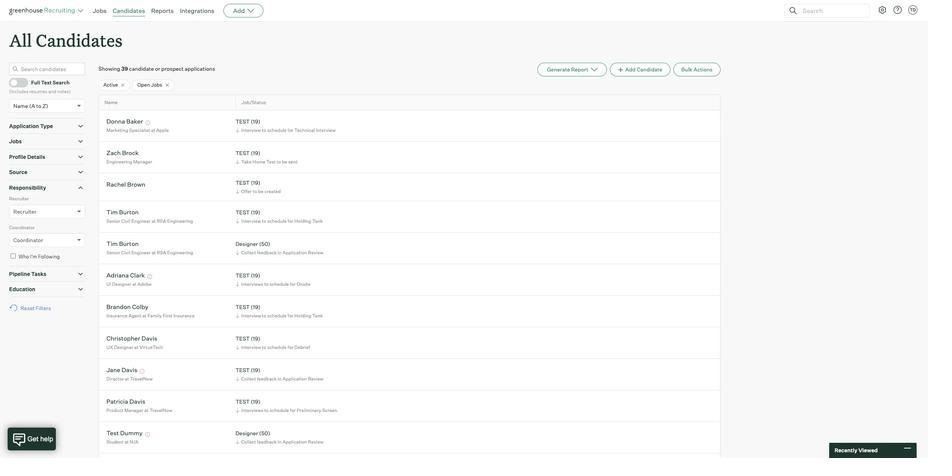 Task type: vqa. For each thing, say whether or not it's contained in the screenshot.


Task type: locate. For each thing, give the bounding box(es) containing it.
add button
[[224, 4, 264, 17]]

recruiter
[[9, 196, 29, 202], [13, 208, 36, 215]]

designer (50) collect feedback in application review for senior civil engineer at rsa engineering
[[236, 241, 323, 255]]

to for ux designer at virtuetech
[[262, 344, 266, 350]]

in up test (19) interviews to schedule for onsite
[[278, 250, 282, 255]]

application inside test (19) collect feedback in application review
[[283, 376, 307, 382]]

review for test dummy
[[308, 439, 323, 445]]

recruiter element
[[9, 195, 85, 224]]

offer to be created link
[[234, 188, 283, 195]]

tim burton senior civil engineer at rsa engineering down brown
[[106, 209, 193, 224]]

ui
[[106, 281, 111, 287]]

td button
[[909, 5, 918, 14]]

test (19) collect feedback in application review
[[236, 367, 323, 382]]

interview for tim burton
[[241, 218, 261, 224]]

zach
[[106, 149, 121, 157]]

civil for designer (50)
[[121, 250, 130, 255]]

0 vertical spatial manager
[[133, 159, 152, 165]]

test (19) interview to schedule for holding tank down interviews to schedule for onsite link
[[236, 304, 323, 319]]

2 review from the top
[[308, 376, 323, 382]]

1 vertical spatial in
[[278, 376, 282, 382]]

davis inside "link"
[[122, 366, 137, 374]]

insurance down brandon
[[106, 313, 127, 319]]

test right home
[[266, 159, 276, 165]]

in up 'test (19) interviews to schedule for preliminary screen'
[[278, 376, 282, 382]]

0 vertical spatial (50)
[[259, 241, 270, 247]]

5 (19) from the top
[[251, 272, 260, 279]]

feedback down interview to schedule for debrief link
[[257, 376, 277, 382]]

agent
[[128, 313, 141, 319]]

1 vertical spatial burton
[[119, 240, 139, 248]]

0 vertical spatial jobs
[[93, 7, 107, 14]]

0 vertical spatial tim burton link
[[106, 209, 139, 217]]

(includes
[[9, 89, 28, 94]]

pipeline
[[9, 271, 30, 277]]

jobs up profile
[[9, 138, 22, 145]]

tim burton link for test
[[106, 209, 139, 217]]

1 vertical spatial tim burton link
[[106, 240, 139, 249]]

6 test from the top
[[236, 304, 250, 310]]

0 vertical spatial holding
[[295, 218, 311, 224]]

1 senior from the top
[[106, 218, 120, 224]]

3 test from the top
[[236, 180, 250, 186]]

(19) down interviews to schedule for onsite link
[[251, 304, 260, 310]]

application down interviews to schedule for preliminary screen "link" at the bottom
[[283, 439, 307, 445]]

tim burton link down the rachel brown link
[[106, 209, 139, 217]]

0 vertical spatial tim
[[106, 209, 118, 216]]

test inside test (19) interview to schedule for debrief
[[236, 336, 250, 342]]

collect for test dummy
[[241, 439, 256, 445]]

1 burton from the top
[[119, 209, 139, 216]]

1 collect feedback in application review link from the top
[[234, 249, 325, 256]]

2 civil from the top
[[121, 250, 130, 255]]

2 designer (50) collect feedback in application review from the top
[[236, 430, 323, 445]]

(19)
[[251, 118, 260, 125], [251, 150, 260, 156], [251, 180, 260, 186], [251, 209, 260, 216], [251, 272, 260, 279], [251, 304, 260, 310], [251, 336, 260, 342], [251, 367, 260, 374], [251, 399, 260, 405]]

1 (50) from the top
[[259, 241, 270, 247]]

tim for designer
[[106, 240, 118, 248]]

0 vertical spatial collect
[[241, 250, 256, 255]]

davis up virtuetech at the bottom left
[[142, 335, 157, 342]]

davis inside christopher davis ux designer at virtuetech
[[142, 335, 157, 342]]

be inside test (19) take home test to be sent
[[282, 159, 287, 165]]

1 vertical spatial designer (50) collect feedback in application review
[[236, 430, 323, 445]]

for for patricia davis
[[290, 408, 296, 413]]

following
[[38, 254, 60, 260]]

take home test to be sent link
[[234, 158, 300, 165]]

travelnow down jane davis has been in application review for more than 5 days image
[[130, 376, 153, 382]]

1 interview to schedule for holding tank link from the top
[[234, 217, 325, 225]]

brandon
[[106, 303, 131, 311]]

test inside test (19) take home test to be sent
[[236, 150, 250, 156]]

civil down the rachel brown link
[[121, 218, 130, 224]]

zach brock link
[[106, 149, 139, 158]]

name left (a
[[13, 103, 28, 109]]

generate report
[[547, 66, 589, 73]]

0 vertical spatial test
[[266, 159, 276, 165]]

integrations
[[180, 7, 214, 14]]

6 (19) from the top
[[251, 304, 260, 310]]

1 holding from the top
[[295, 218, 311, 224]]

candidates right 'jobs' link
[[113, 7, 145, 14]]

manager for brock
[[133, 159, 152, 165]]

0 vertical spatial engineering
[[106, 159, 132, 165]]

for inside 'test (19) interviews to schedule for preliminary screen'
[[290, 408, 296, 413]]

candidates link
[[113, 7, 145, 14]]

christopher
[[106, 335, 140, 342]]

tank for tim burton
[[312, 218, 323, 224]]

schedule
[[267, 127, 287, 133], [267, 218, 287, 224], [270, 281, 289, 287], [267, 313, 287, 319], [267, 344, 287, 350], [270, 408, 289, 413]]

schedule inside 'test (19) interviews to schedule for preliminary screen'
[[270, 408, 289, 413]]

senior up adriana
[[106, 250, 120, 255]]

for for christopher davis
[[288, 344, 294, 350]]

1 vertical spatial collect
[[241, 376, 256, 382]]

feedback up test (19) interviews to schedule for onsite
[[257, 250, 277, 255]]

0 vertical spatial senior
[[106, 218, 120, 224]]

candidate reports are now available! apply filters and select "view in app" element
[[538, 63, 607, 76]]

0 vertical spatial review
[[308, 250, 323, 255]]

2 horizontal spatial jobs
[[151, 82, 162, 88]]

0 horizontal spatial add
[[233, 7, 245, 14]]

at inside brandon colby insurance agent at family first insurance
[[142, 313, 147, 319]]

2 senior from the top
[[106, 250, 120, 255]]

(19) up interview to schedule for debrief link
[[251, 336, 260, 342]]

4 (19) from the top
[[251, 209, 260, 216]]

schedule for patricia davis
[[270, 408, 289, 413]]

1 vertical spatial senior
[[106, 250, 120, 255]]

to inside 'test (19) interview to schedule for technical interview'
[[262, 127, 266, 133]]

collect feedback in application review link up test (19) interviews to schedule for onsite
[[234, 249, 325, 256]]

2 tim burton link from the top
[[106, 240, 139, 249]]

interviews inside test (19) interviews to schedule for onsite
[[241, 281, 263, 287]]

for inside 'test (19) interview to schedule for technical interview'
[[288, 127, 294, 133]]

at
[[151, 127, 155, 133], [152, 218, 156, 224], [152, 250, 156, 255], [132, 281, 137, 287], [142, 313, 147, 319], [134, 344, 139, 350], [125, 376, 129, 382], [144, 408, 149, 413], [125, 439, 129, 445]]

1 vertical spatial add
[[626, 66, 636, 73]]

1 horizontal spatial name
[[105, 100, 118, 105]]

collect inside test (19) collect feedback in application review
[[241, 376, 256, 382]]

actions
[[694, 66, 713, 73]]

engineer
[[131, 218, 151, 224], [131, 250, 151, 255]]

1 vertical spatial collect feedback in application review link
[[234, 375, 325, 382]]

showing 39 candidate or prospect applications
[[98, 65, 215, 72]]

who i'm following
[[19, 254, 60, 260]]

2 test (19) interview to schedule for holding tank from the top
[[236, 304, 323, 319]]

7 test from the top
[[236, 336, 250, 342]]

preliminary
[[297, 408, 321, 413]]

2 vertical spatial review
[[308, 439, 323, 445]]

holding
[[295, 218, 311, 224], [295, 313, 311, 319]]

1 vertical spatial civil
[[121, 250, 130, 255]]

who
[[19, 254, 29, 260]]

interview for brandon colby
[[241, 313, 261, 319]]

1 designer (50) collect feedback in application review from the top
[[236, 241, 323, 255]]

2 vertical spatial jobs
[[9, 138, 22, 145]]

0 vertical spatial burton
[[119, 209, 139, 216]]

senior for designer (50)
[[106, 250, 120, 255]]

(19) up interviews to schedule for preliminary screen "link" at the bottom
[[251, 399, 260, 405]]

manager down "brock"
[[133, 159, 152, 165]]

application up the onsite
[[283, 250, 307, 255]]

test for director at travelnow
[[236, 367, 250, 374]]

feedback inside test (19) collect feedback in application review
[[257, 376, 277, 382]]

full text search (includes resumes and notes)
[[9, 79, 71, 94]]

adriana clark has been in onsite for more than 21 days image
[[146, 275, 153, 279]]

test (19) interview to schedule for holding tank for colby
[[236, 304, 323, 319]]

ux
[[106, 344, 113, 350]]

zach brock engineering manager
[[106, 149, 152, 165]]

interviews inside 'test (19) interviews to schedule for preliminary screen'
[[241, 408, 263, 413]]

1 vertical spatial test (19) interview to schedule for holding tank
[[236, 304, 323, 319]]

(19) for product manager at travelnow
[[251, 399, 260, 405]]

interview to schedule for holding tank link up test (19) interview to schedule for debrief
[[234, 312, 325, 319]]

interview
[[241, 127, 261, 133], [316, 127, 336, 133], [241, 218, 261, 224], [241, 313, 261, 319], [241, 344, 261, 350]]

feedback
[[257, 250, 277, 255], [257, 376, 277, 382], [257, 439, 277, 445]]

0 vertical spatial test (19) interview to schedule for holding tank
[[236, 209, 323, 224]]

test inside 'test (19) interviews to schedule for preliminary screen'
[[236, 399, 250, 405]]

travelnow up test dummy has been in application review for more than 5 days icon
[[150, 408, 172, 413]]

recently
[[835, 447, 858, 454]]

Search candidates field
[[9, 63, 85, 75]]

(19) down offer to be created link
[[251, 209, 260, 216]]

2 tim burton senior civil engineer at rsa engineering from the top
[[106, 240, 193, 255]]

tim burton link up 'adriana clark'
[[106, 240, 139, 249]]

be left sent
[[282, 159, 287, 165]]

tim for test
[[106, 209, 118, 216]]

2 vertical spatial engineering
[[167, 250, 193, 255]]

3 in from the top
[[278, 439, 282, 445]]

0 horizontal spatial test
[[106, 429, 119, 437]]

0 vertical spatial coordinator
[[9, 225, 35, 230]]

1 vertical spatial test
[[106, 429, 119, 437]]

2 (50) from the top
[[259, 430, 270, 437]]

candidates
[[113, 7, 145, 14], [36, 29, 123, 51]]

test
[[236, 118, 250, 125], [236, 150, 250, 156], [236, 180, 250, 186], [236, 209, 250, 216], [236, 272, 250, 279], [236, 304, 250, 310], [236, 336, 250, 342], [236, 367, 250, 374], [236, 399, 250, 405]]

0 vertical spatial engineer
[[131, 218, 151, 224]]

2 vertical spatial feedback
[[257, 439, 277, 445]]

senior down rachel
[[106, 218, 120, 224]]

2 vertical spatial davis
[[129, 398, 145, 405]]

insurance
[[106, 313, 127, 319], [174, 313, 195, 319]]

christopher davis link
[[106, 335, 157, 344]]

jobs
[[93, 7, 107, 14], [151, 82, 162, 88], [9, 138, 22, 145]]

to for marketing specialist at apple
[[262, 127, 266, 133]]

jobs right the open
[[151, 82, 162, 88]]

test inside test (19) collect feedback in application review
[[236, 367, 250, 374]]

adriana clark
[[106, 272, 145, 279]]

designer (50) collect feedback in application review
[[236, 241, 323, 255], [236, 430, 323, 445]]

(50)
[[259, 241, 270, 247], [259, 430, 270, 437]]

(19) for ux designer at virtuetech
[[251, 336, 260, 342]]

insurance right first
[[174, 313, 195, 319]]

1 vertical spatial (50)
[[259, 430, 270, 437]]

civil up 'adriana clark'
[[121, 250, 130, 255]]

(19) inside test (19) interview to schedule for debrief
[[251, 336, 260, 342]]

0 vertical spatial collect feedback in application review link
[[234, 249, 325, 256]]

1 tim burton link from the top
[[106, 209, 139, 217]]

(19) inside test (19) collect feedback in application review
[[251, 367, 260, 374]]

donna baker link
[[106, 118, 143, 126]]

1 test from the top
[[236, 118, 250, 125]]

0 horizontal spatial insurance
[[106, 313, 127, 319]]

2 holding from the top
[[295, 313, 311, 319]]

1 vertical spatial tim
[[106, 240, 118, 248]]

0 horizontal spatial be
[[258, 189, 264, 194]]

1 review from the top
[[308, 250, 323, 255]]

0 vertical spatial add
[[233, 7, 245, 14]]

test inside test (19) interviews to schedule for onsite
[[236, 272, 250, 279]]

source
[[9, 169, 27, 175]]

8 test from the top
[[236, 367, 250, 374]]

to
[[36, 103, 41, 109], [262, 127, 266, 133], [277, 159, 281, 165], [253, 189, 257, 194], [262, 218, 266, 224], [264, 281, 269, 287], [262, 313, 266, 319], [262, 344, 266, 350], [264, 408, 269, 413]]

1 horizontal spatial add
[[626, 66, 636, 73]]

2 collect from the top
[[241, 376, 256, 382]]

schedule left preliminary
[[270, 408, 289, 413]]

schedule inside 'test (19) interview to schedule for technical interview'
[[267, 127, 287, 133]]

interview for christopher davis
[[241, 344, 261, 350]]

2 (19) from the top
[[251, 150, 260, 156]]

1 in from the top
[[278, 250, 282, 255]]

2 tim from the top
[[106, 240, 118, 248]]

2 feedback from the top
[[257, 376, 277, 382]]

7 (19) from the top
[[251, 336, 260, 342]]

review inside test (19) collect feedback in application review
[[308, 376, 323, 382]]

manager inside patricia davis product manager at travelnow
[[124, 408, 143, 413]]

test (19) interview to schedule for holding tank down created
[[236, 209, 323, 224]]

3 review from the top
[[308, 439, 323, 445]]

schedule left the technical in the left top of the page
[[267, 127, 287, 133]]

schedule down created
[[267, 218, 287, 224]]

0 vertical spatial civil
[[121, 218, 130, 224]]

in down interviews to schedule for preliminary screen "link" at the bottom
[[278, 439, 282, 445]]

candidates down 'jobs' link
[[36, 29, 123, 51]]

1 vertical spatial tim burton senior civil engineer at rsa engineering
[[106, 240, 193, 255]]

(19) up home
[[251, 150, 260, 156]]

5 test from the top
[[236, 272, 250, 279]]

(19) for engineering manager
[[251, 150, 260, 156]]

collect feedback in application review link up 'test (19) interviews to schedule for preliminary screen'
[[234, 375, 325, 382]]

1 vertical spatial coordinator
[[13, 237, 43, 243]]

2 engineer from the top
[[131, 250, 151, 255]]

(19) inside 'test (19) interview to schedule for technical interview'
[[251, 118, 260, 125]]

collect
[[241, 250, 256, 255], [241, 376, 256, 382], [241, 439, 256, 445]]

1 feedback from the top
[[257, 250, 277, 255]]

application for student at n/a
[[283, 439, 307, 445]]

(a
[[29, 103, 35, 109]]

3 feedback from the top
[[257, 439, 277, 445]]

application for director at travelnow
[[283, 376, 307, 382]]

add inside popup button
[[233, 7, 245, 14]]

designer (50) collect feedback in application review up test (19) interviews to schedule for onsite
[[236, 241, 323, 255]]

0 vertical spatial be
[[282, 159, 287, 165]]

1 vertical spatial feedback
[[257, 376, 277, 382]]

manager down patricia davis "link"
[[124, 408, 143, 413]]

1 vertical spatial rsa
[[157, 250, 166, 255]]

tim down rachel
[[106, 209, 118, 216]]

tim burton senior civil engineer at rsa engineering up adriana clark has been in onsite for more than 21 days 'icon'
[[106, 240, 193, 255]]

donna baker
[[106, 118, 143, 125]]

designer (50) collect feedback in application review down interviews to schedule for preliminary screen "link" at the bottom
[[236, 430, 323, 445]]

i'm
[[30, 254, 37, 260]]

to for product manager at travelnow
[[264, 408, 269, 413]]

burton for test
[[119, 209, 139, 216]]

candidate
[[637, 66, 663, 73]]

name down active
[[105, 100, 118, 105]]

burton up 'adriana clark'
[[119, 240, 139, 248]]

schedule left the onsite
[[270, 281, 289, 287]]

1 interviews from the top
[[241, 281, 263, 287]]

home
[[253, 159, 265, 165]]

1 vertical spatial engineer
[[131, 250, 151, 255]]

1 engineer from the top
[[131, 218, 151, 224]]

3 (19) from the top
[[251, 180, 260, 186]]

(19) inside 'test (19) interviews to schedule for preliminary screen'
[[251, 399, 260, 405]]

engineer for designer (50)
[[131, 250, 151, 255]]

feedback down interviews to schedule for preliminary screen "link" at the bottom
[[257, 439, 277, 445]]

search
[[53, 79, 70, 86]]

0 horizontal spatial jobs
[[9, 138, 22, 145]]

(50) down interviews to schedule for preliminary screen "link" at the bottom
[[259, 430, 270, 437]]

(19) inside test (19) interviews to schedule for onsite
[[251, 272, 260, 279]]

8 (19) from the top
[[251, 367, 260, 374]]

0 vertical spatial feedback
[[257, 250, 277, 255]]

3 collect feedback in application review link from the top
[[234, 438, 325, 446]]

1 tank from the top
[[312, 218, 323, 224]]

jobs left 'candidates' "link"
[[93, 7, 107, 14]]

0 vertical spatial designer (50) collect feedback in application review
[[236, 241, 323, 255]]

engineer up clark
[[131, 250, 151, 255]]

(19) down job/status
[[251, 118, 260, 125]]

review up preliminary
[[308, 376, 323, 382]]

travelnow inside patricia davis product manager at travelnow
[[150, 408, 172, 413]]

checkmark image
[[13, 80, 18, 85]]

be
[[282, 159, 287, 165], [258, 189, 264, 194]]

jane davis link
[[106, 366, 137, 375]]

1 vertical spatial davis
[[122, 366, 137, 374]]

2 tank from the top
[[312, 313, 323, 319]]

tim burton link for designer
[[106, 240, 139, 249]]

burton down the rachel brown link
[[119, 209, 139, 216]]

in inside test (19) collect feedback in application review
[[278, 376, 282, 382]]

interviews for test (19) interviews to schedule for preliminary screen
[[241, 408, 263, 413]]

1 horizontal spatial test
[[266, 159, 276, 165]]

test up student
[[106, 429, 119, 437]]

for inside test (19) interview to schedule for debrief
[[288, 344, 294, 350]]

application up 'test (19) interviews to schedule for preliminary screen'
[[283, 376, 307, 382]]

(50) for senior civil engineer at rsa engineering
[[259, 241, 270, 247]]

(19) for director at travelnow
[[251, 367, 260, 374]]

1 vertical spatial be
[[258, 189, 264, 194]]

2 burton from the top
[[119, 240, 139, 248]]

0 vertical spatial interview to schedule for holding tank link
[[234, 217, 325, 225]]

(19) down interview to schedule for debrief link
[[251, 367, 260, 374]]

test (19) interview to schedule for holding tank
[[236, 209, 323, 224], [236, 304, 323, 319]]

2 collect feedback in application review link from the top
[[234, 375, 325, 382]]

interview inside test (19) interview to schedule for debrief
[[241, 344, 261, 350]]

td button
[[907, 4, 919, 16]]

davis up director at travelnow
[[122, 366, 137, 374]]

1 vertical spatial tank
[[312, 313, 323, 319]]

coordinator element
[[9, 224, 85, 253]]

2 vertical spatial collect
[[241, 439, 256, 445]]

jane davis has been in application review for more than 5 days image
[[139, 369, 146, 374]]

all
[[9, 29, 32, 51]]

1 (19) from the top
[[251, 118, 260, 125]]

apple
[[156, 127, 169, 133]]

review up the onsite
[[308, 250, 323, 255]]

2 test from the top
[[236, 150, 250, 156]]

application for senior civil engineer at rsa engineering
[[283, 250, 307, 255]]

schedule inside test (19) interview to schedule for debrief
[[267, 344, 287, 350]]

1 vertical spatial interviews
[[241, 408, 263, 413]]

to inside test (19) interview to schedule for debrief
[[262, 344, 266, 350]]

rsa
[[157, 218, 166, 224], [157, 250, 166, 255]]

1 vertical spatial interview to schedule for holding tank link
[[234, 312, 325, 319]]

1 tim from the top
[[106, 209, 118, 216]]

1 vertical spatial manager
[[124, 408, 143, 413]]

3 collect from the top
[[241, 439, 256, 445]]

Search text field
[[801, 5, 863, 16]]

1 vertical spatial review
[[308, 376, 323, 382]]

2 vertical spatial collect feedback in application review link
[[234, 438, 325, 446]]

name for name
[[105, 100, 118, 105]]

1 vertical spatial holding
[[295, 313, 311, 319]]

0 vertical spatial tank
[[312, 218, 323, 224]]

schedule for christopher davis
[[267, 344, 287, 350]]

interview to schedule for holding tank link down created
[[234, 217, 325, 225]]

interview to schedule for debrief link
[[234, 344, 312, 351]]

engineer down brown
[[131, 218, 151, 224]]

39
[[121, 65, 128, 72]]

schedule up test (19) interview to schedule for debrief
[[267, 313, 287, 319]]

1 civil from the top
[[121, 218, 130, 224]]

4 test from the top
[[236, 209, 250, 216]]

name
[[105, 100, 118, 105], [13, 103, 28, 109]]

2 vertical spatial in
[[278, 439, 282, 445]]

test for insurance agent at family first insurance
[[236, 304, 250, 310]]

greenhouse recruiting image
[[9, 6, 78, 15]]

(50) up test (19) interviews to schedule for onsite
[[259, 241, 270, 247]]

1 vertical spatial travelnow
[[150, 408, 172, 413]]

engineering for designer (50)
[[167, 250, 193, 255]]

1 vertical spatial engineering
[[167, 218, 193, 224]]

2 rsa from the top
[[157, 250, 166, 255]]

1 tim burton senior civil engineer at rsa engineering from the top
[[106, 209, 193, 224]]

1 insurance from the left
[[106, 313, 127, 319]]

2 interviews from the top
[[241, 408, 263, 413]]

to inside test (19) interviews to schedule for onsite
[[264, 281, 269, 287]]

type
[[40, 123, 53, 129]]

tim up adriana
[[106, 240, 118, 248]]

(19) for ui designer at adobe
[[251, 272, 260, 279]]

(19) up offer to be created link
[[251, 180, 260, 186]]

1 horizontal spatial insurance
[[174, 313, 195, 319]]

davis right patricia
[[129, 398, 145, 405]]

to for senior civil engineer at rsa engineering
[[262, 218, 266, 224]]

manager inside zach brock engineering manager
[[133, 159, 152, 165]]

be inside test (19) offer to be created
[[258, 189, 264, 194]]

0 vertical spatial rsa
[[157, 218, 166, 224]]

patricia davis link
[[106, 398, 145, 407]]

(19) inside test (19) take home test to be sent
[[251, 150, 260, 156]]

0 vertical spatial tim burton senior civil engineer at rsa engineering
[[106, 209, 193, 224]]

0 vertical spatial in
[[278, 250, 282, 255]]

davis inside patricia davis product manager at travelnow
[[129, 398, 145, 405]]

collect feedback in application review link down interviews to schedule for preliminary screen "link" at the bottom
[[234, 438, 325, 446]]

1 test (19) interview to schedule for holding tank from the top
[[236, 209, 323, 224]]

take
[[241, 159, 252, 165]]

0 vertical spatial travelnow
[[130, 376, 153, 382]]

9 (19) from the top
[[251, 399, 260, 405]]

at inside christopher davis ux designer at virtuetech
[[134, 344, 139, 350]]

1 vertical spatial jobs
[[151, 82, 162, 88]]

feedback for jane davis
[[257, 376, 277, 382]]

review down preliminary
[[308, 439, 323, 445]]

2 interview to schedule for holding tank link from the top
[[234, 312, 325, 319]]

sent
[[288, 159, 298, 165]]

add candidate
[[626, 66, 663, 73]]

test inside 'test (19) interview to schedule for technical interview'
[[236, 118, 250, 125]]

test for ux designer at virtuetech
[[236, 336, 250, 342]]

1 horizontal spatial be
[[282, 159, 287, 165]]

tim burton senior civil engineer at rsa engineering for designer
[[106, 240, 193, 255]]

to inside 'test (19) interviews to schedule for preliminary screen'
[[264, 408, 269, 413]]

be left created
[[258, 189, 264, 194]]

schedule left the debrief
[[267, 344, 287, 350]]

(19) up interviews to schedule for onsite link
[[251, 272, 260, 279]]

burton
[[119, 209, 139, 216], [119, 240, 139, 248]]

1 rsa from the top
[[157, 218, 166, 224]]

0 horizontal spatial name
[[13, 103, 28, 109]]

9 test from the top
[[236, 399, 250, 405]]

application down name (a to z) "option"
[[9, 123, 39, 129]]

2 in from the top
[[278, 376, 282, 382]]

marketing
[[106, 127, 128, 133]]

0 vertical spatial interviews
[[241, 281, 263, 287]]

name (a to z)
[[13, 103, 48, 109]]

0 vertical spatial davis
[[142, 335, 157, 342]]



Task type: describe. For each thing, give the bounding box(es) containing it.
test dummy link
[[106, 429, 143, 438]]

jane davis
[[106, 366, 137, 374]]

reset filters button
[[9, 301, 55, 315]]

name for name (a to z)
[[13, 103, 28, 109]]

baker
[[126, 118, 143, 125]]

test inside test (19) offer to be created
[[236, 180, 250, 186]]

director
[[106, 376, 124, 382]]

review for jane davis
[[308, 376, 323, 382]]

onsite
[[297, 281, 311, 287]]

(19) for senior civil engineer at rsa engineering
[[251, 209, 260, 216]]

director at travelnow
[[106, 376, 153, 382]]

tank for brandon colby
[[312, 313, 323, 319]]

name (a to z) option
[[13, 103, 48, 109]]

test (19) interview to schedule for debrief
[[236, 336, 310, 350]]

education
[[9, 286, 35, 292]]

for for brandon colby
[[288, 313, 294, 319]]

burton for designer
[[119, 240, 139, 248]]

add candidate link
[[610, 63, 671, 76]]

0 vertical spatial recruiter
[[9, 196, 29, 202]]

reset
[[21, 305, 35, 311]]

(19) for insurance agent at family first insurance
[[251, 304, 260, 310]]

rachel brown link
[[106, 181, 145, 190]]

rsa for designer (50)
[[157, 250, 166, 255]]

specialist
[[129, 127, 150, 133]]

holding for tim burton
[[295, 218, 311, 224]]

collect feedback in application review link for test dummy
[[234, 438, 325, 446]]

collect feedback in application review link for jane davis
[[234, 375, 325, 382]]

test for senior civil engineer at rsa engineering
[[236, 209, 250, 216]]

family
[[148, 313, 162, 319]]

td
[[910, 7, 916, 13]]

jobs link
[[93, 7, 107, 14]]

to inside test (19) offer to be created
[[253, 189, 257, 194]]

technical
[[295, 127, 315, 133]]

open jobs
[[137, 82, 162, 88]]

(50) for student at n/a
[[259, 430, 270, 437]]

for inside test (19) interviews to schedule for onsite
[[290, 281, 296, 287]]

test for ui designer at adobe
[[236, 272, 250, 279]]

colby
[[132, 303, 148, 311]]

details
[[27, 153, 45, 160]]

n/a
[[130, 439, 138, 445]]

test for engineering manager
[[236, 150, 250, 156]]

screen
[[322, 408, 337, 413]]

first
[[163, 313, 173, 319]]

text
[[41, 79, 52, 86]]

for for tim burton
[[288, 218, 294, 224]]

brown
[[127, 181, 145, 188]]

collect for jane davis
[[241, 376, 256, 382]]

showing
[[98, 65, 120, 72]]

brandon colby insurance agent at family first insurance
[[106, 303, 195, 319]]

designer inside christopher davis ux designer at virtuetech
[[114, 344, 133, 350]]

engineering for test (19)
[[167, 218, 193, 224]]

manager for davis
[[124, 408, 143, 413]]

1 horizontal spatial jobs
[[93, 7, 107, 14]]

virtuetech
[[140, 344, 163, 350]]

profile
[[9, 153, 26, 160]]

christopher davis ux designer at virtuetech
[[106, 335, 163, 350]]

schedule for tim burton
[[267, 218, 287, 224]]

application type
[[9, 123, 53, 129]]

to for insurance agent at family first insurance
[[262, 313, 266, 319]]

davis for jane
[[122, 366, 137, 374]]

holding for brandon colby
[[295, 313, 311, 319]]

report
[[571, 66, 589, 73]]

Who I'm Following checkbox
[[11, 254, 16, 259]]

tasks
[[31, 271, 46, 277]]

active
[[103, 82, 118, 88]]

notes)
[[57, 89, 71, 94]]

patricia davis product manager at travelnow
[[106, 398, 172, 413]]

1 collect from the top
[[241, 250, 256, 255]]

rachel
[[106, 181, 126, 188]]

test dummy
[[106, 429, 143, 437]]

to for ui designer at adobe
[[264, 281, 269, 287]]

davis for christopher
[[142, 335, 157, 342]]

brandon colby link
[[106, 303, 148, 312]]

in for test dummy
[[278, 439, 282, 445]]

full
[[31, 79, 40, 86]]

generate
[[547, 66, 570, 73]]

schedule for brandon colby
[[267, 313, 287, 319]]

bulk actions link
[[674, 63, 721, 76]]

add for add candidate
[[626, 66, 636, 73]]

student
[[106, 439, 124, 445]]

and
[[48, 89, 56, 94]]

test (19) interviews to schedule for preliminary screen
[[236, 399, 337, 413]]

open
[[137, 82, 150, 88]]

candidate
[[129, 65, 154, 72]]

adriana
[[106, 272, 129, 279]]

engineer for test (19)
[[131, 218, 151, 224]]

reports
[[151, 7, 174, 14]]

dummy
[[120, 429, 143, 437]]

0 vertical spatial candidates
[[113, 7, 145, 14]]

jane
[[106, 366, 120, 374]]

test for product manager at travelnow
[[236, 399, 250, 405]]

reports link
[[151, 7, 174, 14]]

z)
[[42, 103, 48, 109]]

rachel brown
[[106, 181, 145, 188]]

civil for test (19)
[[121, 218, 130, 224]]

test (19) interview to schedule for technical interview
[[236, 118, 336, 133]]

interviews for test (19) interviews to schedule for onsite
[[241, 281, 263, 287]]

to inside test (19) take home test to be sent
[[277, 159, 281, 165]]

(19) for marketing specialist at apple
[[251, 118, 260, 125]]

davis for patricia
[[129, 398, 145, 405]]

1 vertical spatial candidates
[[36, 29, 123, 51]]

patricia
[[106, 398, 128, 405]]

debrief
[[295, 344, 310, 350]]

rsa for test (19)
[[157, 218, 166, 224]]

1 vertical spatial recruiter
[[13, 208, 36, 215]]

designer (50) collect feedback in application review for student at n/a
[[236, 430, 323, 445]]

test dummy has been in application review for more than 5 days image
[[144, 432, 151, 437]]

engineering inside zach brock engineering manager
[[106, 159, 132, 165]]

marketing specialist at apple
[[106, 127, 169, 133]]

integrations link
[[180, 7, 214, 14]]

bulk
[[682, 66, 693, 73]]

at inside patricia davis product manager at travelnow
[[144, 408, 149, 413]]

profile details
[[9, 153, 45, 160]]

interviews to schedule for onsite link
[[234, 281, 313, 288]]

bulk actions
[[682, 66, 713, 73]]

tim burton senior civil engineer at rsa engineering for test
[[106, 209, 193, 224]]

responsibility
[[9, 184, 46, 191]]

filters
[[36, 305, 51, 311]]

configure image
[[878, 5, 887, 14]]

or
[[155, 65, 160, 72]]

test for marketing specialist at apple
[[236, 118, 250, 125]]

viewed
[[859, 447, 878, 454]]

donna
[[106, 118, 125, 125]]

adriana clark link
[[106, 272, 145, 280]]

recently viewed
[[835, 447, 878, 454]]

test (19) interview to schedule for holding tank for burton
[[236, 209, 323, 224]]

feedback for test dummy
[[257, 439, 277, 445]]

offer
[[241, 189, 252, 194]]

senior for test (19)
[[106, 218, 120, 224]]

resumes
[[29, 89, 47, 94]]

ui designer at adobe
[[106, 281, 152, 287]]

test inside test (19) take home test to be sent
[[266, 159, 276, 165]]

(19) inside test (19) offer to be created
[[251, 180, 260, 186]]

in for jane davis
[[278, 376, 282, 382]]

test (19) take home test to be sent
[[236, 150, 298, 165]]

schedule inside test (19) interviews to schedule for onsite
[[270, 281, 289, 287]]

test (19) interviews to schedule for onsite
[[236, 272, 311, 287]]

2 insurance from the left
[[174, 313, 195, 319]]

donna baker has been in technical interview for more than 14 days image
[[144, 121, 151, 125]]

add for add
[[233, 7, 245, 14]]

interview to schedule for holding tank link for burton
[[234, 217, 325, 225]]

interview to schedule for holding tank link for colby
[[234, 312, 325, 319]]

test (19) offer to be created
[[236, 180, 281, 194]]



